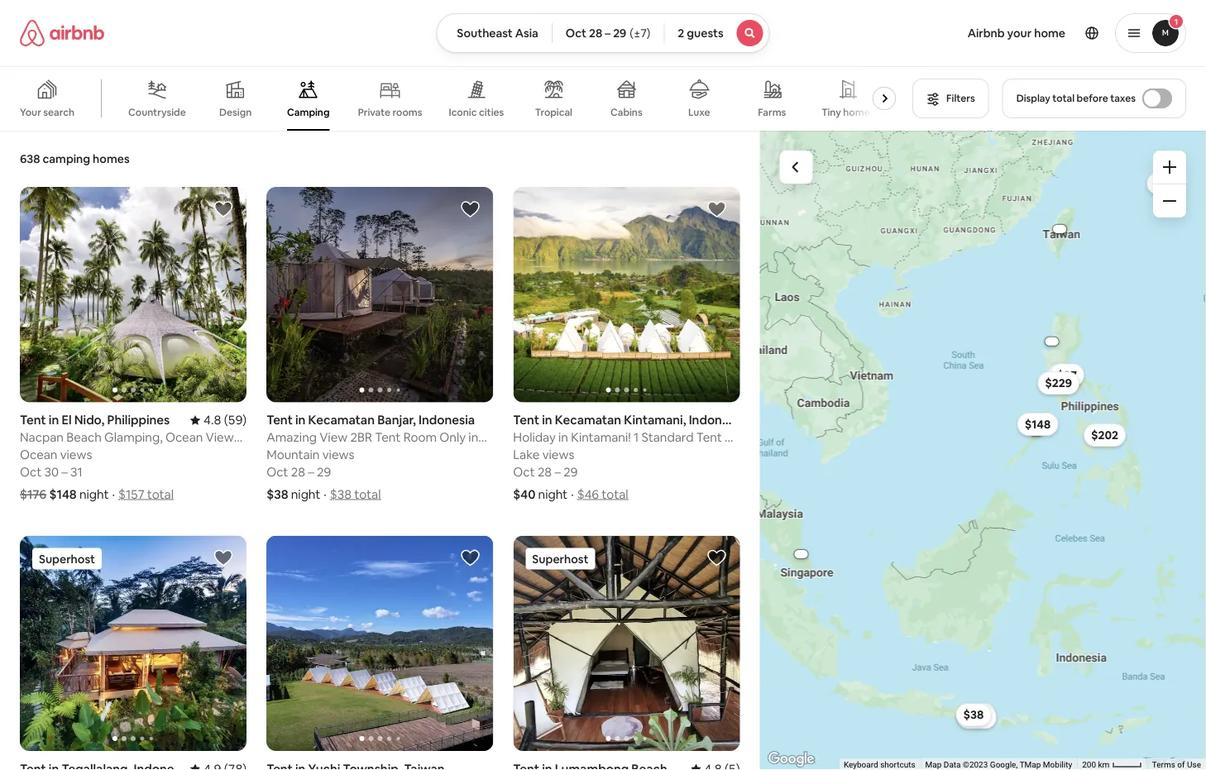 Task type: locate. For each thing, give the bounding box(es) containing it.
1 horizontal spatial 28
[[538, 464, 552, 480]]

in
[[49, 412, 59, 428], [295, 412, 306, 428]]

1 in from the left
[[49, 412, 59, 428]]

night right $40
[[538, 487, 568, 503]]

views for lake
[[543, 447, 575, 463]]

oct 28 – 29 (±7)
[[566, 26, 651, 41]]

shortcuts
[[881, 760, 916, 770]]

night inside mountain views oct 28 – 29 $38 night · $38 total
[[291, 487, 321, 503]]

1 horizontal spatial $97
[[1155, 176, 1175, 191]]

add to wishlist: tent in lumambong beach, philippines image
[[707, 548, 727, 568]]

before
[[1077, 92, 1109, 105]]

2 horizontal spatial ·
[[571, 487, 574, 503]]

– inside ocean views oct 30 – 31 $176 $148 night · $157 total
[[61, 464, 68, 480]]

4.8 (59)
[[204, 412, 247, 428]]

views inside lake views oct 28 – 29 $40 night · $46 total
[[543, 447, 575, 463]]

$97 up $148 button
[[1058, 368, 1078, 383]]

2 in from the left
[[295, 412, 306, 428]]

lake
[[513, 447, 540, 463]]

29 for mountain views oct 28 – 29 $38 night · $38 total
[[317, 464, 331, 480]]

None search field
[[436, 13, 770, 53]]

28 for lake views oct 28 – 29 $40 night · $46 total
[[538, 464, 552, 480]]

2 tent from the left
[[267, 412, 293, 428]]

28 left (±7)
[[589, 26, 603, 41]]

$157 total button
[[118, 487, 174, 503]]

3 night from the left
[[538, 487, 568, 503]]

tent in kecamatan banjar, indonesia
[[267, 412, 475, 428]]

200 km
[[1083, 760, 1112, 770]]

$97 for left $97 button
[[1058, 368, 1078, 383]]

©2023
[[963, 760, 988, 770]]

0 horizontal spatial views
[[60, 447, 92, 463]]

total inside lake views oct 28 – 29 $40 night · $46 total
[[602, 487, 628, 503]]

views inside ocean views oct 30 – 31 $176 $148 night · $157 total
[[60, 447, 92, 463]]

$38 up ©2023
[[964, 708, 984, 723]]

1 night from the left
[[79, 487, 109, 503]]

1 horizontal spatial in
[[295, 412, 306, 428]]

1 horizontal spatial $148
[[1025, 417, 1051, 432]]

keyboard shortcuts button
[[844, 759, 916, 770]]

· inside ocean views oct 30 – 31 $176 $148 night · $157 total
[[112, 487, 115, 503]]

oct down lake
[[513, 464, 535, 480]]

homes right camping
[[93, 151, 130, 166]]

airbnb your home
[[968, 26, 1066, 41]]

oct down 'ocean'
[[20, 464, 42, 480]]

$97 button
[[1147, 172, 1182, 195], [1050, 364, 1085, 387]]

1 horizontal spatial night
[[291, 487, 321, 503]]

group
[[0, 66, 903, 131], [20, 187, 247, 403], [267, 187, 493, 403], [513, 187, 740, 403], [20, 536, 247, 751], [267, 536, 493, 751], [513, 536, 740, 751]]

· inside lake views oct 28 – 29 $40 night · $46 total
[[571, 487, 574, 503]]

guests
[[687, 26, 724, 41]]

$38 down mountain
[[267, 487, 288, 503]]

28 for mountain views oct 28 – 29 $38 night · $38 total
[[291, 464, 305, 480]]

$97 for the topmost $97 button
[[1155, 176, 1175, 191]]

google image
[[764, 749, 819, 770]]

$38 down kecamatan
[[330, 487, 352, 503]]

zoom in image
[[1163, 161, 1177, 174]]

data
[[944, 760, 961, 770]]

1 vertical spatial $97 button
[[1050, 364, 1085, 387]]

1 horizontal spatial $157
[[965, 710, 990, 725]]

2 horizontal spatial night
[[538, 487, 568, 503]]

2
[[678, 26, 685, 41]]

1 · from the left
[[112, 487, 115, 503]]

$148 inside ocean views oct 30 – 31 $176 $148 night · $157 total
[[49, 487, 77, 503]]

night for mountain views oct 28 – 29 $38 night · $38 total
[[291, 487, 321, 503]]

$46 total button
[[577, 487, 628, 503]]

$40
[[513, 487, 536, 503]]

oct right the asia
[[566, 26, 587, 41]]

1 vertical spatial homes
[[93, 151, 130, 166]]

1 horizontal spatial $97 button
[[1147, 172, 1182, 195]]

2 horizontal spatial $38
[[964, 708, 984, 723]]

homes
[[843, 106, 875, 119], [93, 151, 130, 166]]

total inside mountain views oct 28 – 29 $38 night · $38 total
[[354, 487, 381, 503]]

3 views from the left
[[543, 447, 575, 463]]

3 · from the left
[[571, 487, 574, 503]]

0 horizontal spatial in
[[49, 412, 59, 428]]

0 horizontal spatial tent
[[20, 412, 46, 428]]

$148 down 30
[[49, 487, 77, 503]]

1 horizontal spatial homes
[[843, 106, 875, 119]]

28 inside lake views oct 28 – 29 $40 night · $46 total
[[538, 464, 552, 480]]

views
[[60, 447, 92, 463], [323, 447, 355, 463], [543, 447, 575, 463]]

total
[[1053, 92, 1075, 105], [147, 487, 174, 503], [354, 487, 381, 503], [602, 487, 628, 503]]

oct
[[566, 26, 587, 41], [20, 464, 42, 480], [267, 464, 288, 480], [513, 464, 535, 480]]

·
[[112, 487, 115, 503], [324, 487, 327, 503], [571, 487, 574, 503]]

1 vertical spatial $97
[[1058, 368, 1078, 383]]

tent up mountain
[[267, 412, 293, 428]]

1 views from the left
[[60, 447, 92, 463]]

$202
[[1092, 428, 1119, 443]]

none search field containing southeast asia
[[436, 13, 770, 53]]

$157 up ©2023
[[965, 710, 990, 725]]

oct for ocean views oct 30 – 31 $176 $148 night · $157 total
[[20, 464, 42, 480]]

in up mountain
[[295, 412, 306, 428]]

display
[[1017, 92, 1051, 105]]

tent left el
[[20, 412, 46, 428]]

1 horizontal spatial 29
[[564, 464, 578, 480]]

· inside mountain views oct 28 – 29 $38 night · $38 total
[[324, 487, 327, 503]]

views down kecamatan
[[323, 447, 355, 463]]

kecamatan
[[308, 412, 375, 428]]

1 vertical spatial $148
[[49, 487, 77, 503]]

philippines
[[107, 412, 170, 428]]

southeast
[[457, 26, 513, 41]]

oct down mountain
[[267, 464, 288, 480]]

29 left (±7)
[[613, 26, 627, 41]]

28 down lake
[[538, 464, 552, 480]]

0 horizontal spatial 28
[[291, 464, 305, 480]]

views inside mountain views oct 28 – 29 $38 night · $38 total
[[323, 447, 355, 463]]

1 horizontal spatial views
[[323, 447, 355, 463]]

– inside lake views oct 28 – 29 $40 night · $46 total
[[555, 464, 561, 480]]

0 vertical spatial $157
[[118, 487, 144, 503]]

0 vertical spatial $148
[[1025, 417, 1051, 432]]

mobility
[[1043, 760, 1073, 770]]

oct inside mountain views oct 28 – 29 $38 night · $38 total
[[267, 464, 288, 480]]

0 horizontal spatial $148
[[49, 487, 77, 503]]

night
[[79, 487, 109, 503], [291, 487, 321, 503], [538, 487, 568, 503]]

google map
showing 28 stays. region
[[760, 131, 1206, 770]]

views right lake
[[543, 447, 575, 463]]

2 night from the left
[[291, 487, 321, 503]]

29 up $46
[[564, 464, 578, 480]]

iconic cities
[[449, 106, 504, 119]]

29
[[613, 26, 627, 41], [317, 464, 331, 480], [564, 464, 578, 480]]

countryside
[[128, 106, 186, 119]]

$97 down zoom in image at the top of page
[[1155, 176, 1175, 191]]

southeast asia button
[[436, 13, 553, 53]]

2 views from the left
[[323, 447, 355, 463]]

tiny homes
[[822, 106, 875, 119]]

2 · from the left
[[324, 487, 327, 503]]

0 horizontal spatial $157
[[118, 487, 144, 503]]

oct inside ocean views oct 30 – 31 $176 $148 night · $157 total
[[20, 464, 42, 480]]

$148 down $229
[[1025, 417, 1051, 432]]

$157 down "philippines"
[[118, 487, 144, 503]]

total down "philippines"
[[147, 487, 174, 503]]

29 inside mountain views oct 28 – 29 $38 night · $38 total
[[317, 464, 331, 480]]

0 horizontal spatial 29
[[317, 464, 331, 480]]

$148
[[1025, 417, 1051, 432], [49, 487, 77, 503]]

0 horizontal spatial night
[[79, 487, 109, 503]]

night inside lake views oct 28 – 29 $40 night · $46 total
[[538, 487, 568, 503]]

night down mountain
[[291, 487, 321, 503]]

2 horizontal spatial 29
[[613, 26, 627, 41]]

–
[[605, 26, 611, 41], [61, 464, 68, 480], [308, 464, 314, 480], [555, 464, 561, 480]]

2 guests button
[[664, 13, 770, 53]]

$38
[[267, 487, 288, 503], [330, 487, 352, 503], [964, 708, 984, 723]]

28 inside mountain views oct 28 – 29 $38 night · $38 total
[[291, 464, 305, 480]]

night down 31
[[79, 487, 109, 503]]

– inside mountain views oct 28 – 29 $38 night · $38 total
[[308, 464, 314, 480]]

– for ocean views oct 30 – 31 $176 $148 night · $157 total
[[61, 464, 68, 480]]

$38 total button
[[330, 487, 381, 503]]

cities
[[479, 106, 504, 119]]

lake views oct 28 – 29 $40 night · $46 total
[[513, 447, 628, 503]]

– inside 'search field'
[[605, 26, 611, 41]]

southeast asia
[[457, 26, 539, 41]]

$157 button
[[957, 706, 997, 729]]

1 vertical spatial $157
[[965, 710, 990, 725]]

2 horizontal spatial 28
[[589, 26, 603, 41]]

28
[[589, 26, 603, 41], [291, 464, 305, 480], [538, 464, 552, 480]]

keyboard shortcuts
[[844, 760, 916, 770]]

views up 31
[[60, 447, 92, 463]]

(±7)
[[630, 26, 651, 41]]

homes right tiny
[[843, 106, 875, 119]]

30
[[44, 464, 59, 480]]

1 horizontal spatial ·
[[324, 487, 327, 503]]

0 vertical spatial $97
[[1155, 176, 1175, 191]]

tent in el nido, philippines
[[20, 412, 170, 428]]

2 horizontal spatial views
[[543, 447, 575, 463]]

29 down mountain
[[317, 464, 331, 480]]

mountain views oct 28 – 29 $38 night · $38 total
[[267, 447, 381, 503]]

– for mountain views oct 28 – 29 $38 night · $38 total
[[308, 464, 314, 480]]

0 vertical spatial homes
[[843, 106, 875, 119]]

oct inside lake views oct 28 – 29 $40 night · $46 total
[[513, 464, 535, 480]]

total left before
[[1053, 92, 1075, 105]]

in left el
[[49, 412, 59, 428]]

29 inside lake views oct 28 – 29 $40 night · $46 total
[[564, 464, 578, 480]]

0 horizontal spatial ·
[[112, 487, 115, 503]]

28 down mountain
[[291, 464, 305, 480]]

0 vertical spatial $97 button
[[1147, 172, 1182, 195]]

· left $157 total button
[[112, 487, 115, 503]]

your search
[[20, 106, 74, 119]]

night for lake views oct 28 – 29 $40 night · $46 total
[[538, 487, 568, 503]]

· left $38 total button at the left of the page
[[324, 487, 327, 503]]

0 horizontal spatial $97
[[1058, 368, 1078, 383]]

$148 button
[[1018, 413, 1059, 436]]

1 tent from the left
[[20, 412, 46, 428]]

$157 inside ocean views oct 30 – 31 $176 $148 night · $157 total
[[118, 487, 144, 503]]

· left $46
[[571, 487, 574, 503]]

total down tent in kecamatan banjar, indonesia
[[354, 487, 381, 503]]

200 km button
[[1078, 759, 1148, 770]]

1 horizontal spatial tent
[[267, 412, 293, 428]]

add to wishlist: tent in tegallalang, indonesia image
[[214, 548, 233, 568]]

private
[[358, 106, 391, 119]]

total right $46
[[602, 487, 628, 503]]



Task type: vqa. For each thing, say whether or not it's contained in the screenshot.
"Phone" in the left bottom of the page
no



Task type: describe. For each thing, give the bounding box(es) containing it.
1 horizontal spatial $38
[[330, 487, 352, 503]]

search
[[43, 106, 74, 119]]

$35 button
[[961, 704, 996, 727]]

(59)
[[224, 412, 247, 428]]

tent for tent in kecamatan banjar, indonesia
[[267, 412, 293, 428]]

oct for lake views oct 28 – 29 $40 night · $46 total
[[513, 464, 535, 480]]

638
[[20, 151, 40, 166]]

$148 inside button
[[1025, 417, 1051, 432]]

nido,
[[74, 412, 105, 428]]

1
[[1175, 16, 1179, 27]]

tent for tent in el nido, philippines
[[20, 412, 46, 428]]

1 button
[[1115, 13, 1187, 53]]

display total before taxes
[[1017, 92, 1136, 105]]

$38 inside button
[[964, 708, 984, 723]]

indonesia
[[419, 412, 475, 428]]

profile element
[[790, 0, 1187, 66]]

terms
[[1153, 760, 1176, 770]]

$88
[[1055, 368, 1076, 383]]

$157 inside $157 button
[[965, 710, 990, 725]]

$202 button
[[1084, 424, 1126, 447]]

your
[[20, 106, 41, 119]]

airbnb your home link
[[958, 16, 1076, 50]]

29 for lake views oct 28 – 29 $40 night · $46 total
[[564, 464, 578, 480]]

asia
[[515, 26, 539, 41]]

add to wishlist: tent in el nido, philippines image
[[214, 199, 233, 219]]

4.8
[[204, 412, 221, 428]]

200
[[1083, 760, 1096, 770]]

camping
[[287, 106, 330, 119]]

terms of use
[[1153, 760, 1201, 770]]

0 horizontal spatial homes
[[93, 151, 130, 166]]

add to wishlist: tent in kecamatan kintamani, indonesia image
[[707, 199, 727, 219]]

luxe
[[688, 106, 710, 119]]

tiny
[[822, 106, 841, 119]]

ocean
[[20, 447, 57, 463]]

add to wishlist: tent in kecamatan banjar, indonesia image
[[460, 199, 480, 219]]

map
[[926, 760, 942, 770]]

km
[[1099, 760, 1110, 770]]

ocean views oct 30 – 31 $176 $148 night · $157 total
[[20, 447, 174, 503]]

views for ocean
[[60, 447, 92, 463]]

night inside ocean views oct 30 – 31 $176 $148 night · $157 total
[[79, 487, 109, 503]]

$46
[[577, 487, 599, 503]]

31
[[70, 464, 83, 480]]

638 camping homes
[[20, 151, 130, 166]]

map data ©2023 google, tmap mobility
[[926, 760, 1073, 770]]

banjar,
[[377, 412, 416, 428]]

camping
[[43, 151, 90, 166]]

4.9 out of 5 average rating,  78 reviews image
[[190, 761, 247, 770]]

in for kecamatan
[[295, 412, 306, 428]]

views for mountain
[[323, 447, 355, 463]]

$88 button
[[1048, 364, 1084, 387]]

google,
[[990, 760, 1018, 770]]

use
[[1187, 760, 1201, 770]]

$35
[[969, 708, 989, 723]]

$229
[[1046, 376, 1073, 391]]

oct inside 'search field'
[[566, 26, 587, 41]]

$229 button
[[1038, 372, 1080, 395]]

oct for mountain views oct 28 – 29 $38 night · $38 total
[[267, 464, 288, 480]]

keyboard
[[844, 760, 879, 770]]

private rooms
[[358, 106, 422, 119]]

total inside button
[[1053, 92, 1075, 105]]

2 guests
[[678, 26, 724, 41]]

el
[[62, 412, 72, 428]]

– for lake views oct 28 – 29 $40 night · $46 total
[[555, 464, 561, 480]]

add to wishlist: tent in yuchi township, taiwan image
[[460, 548, 480, 568]]

group containing iconic cities
[[0, 66, 903, 131]]

0 horizontal spatial $97 button
[[1050, 364, 1085, 387]]

airbnb
[[968, 26, 1005, 41]]

· for mountain views oct 28 – 29 $38 night · $38 total
[[324, 487, 327, 503]]

terms of use link
[[1153, 760, 1201, 770]]

filters
[[947, 92, 975, 105]]

taxes
[[1111, 92, 1136, 105]]

tropical
[[535, 106, 573, 119]]

design
[[219, 106, 252, 119]]

rooms
[[393, 106, 422, 119]]

4.8 out of 5 average rating,  59 reviews image
[[190, 412, 247, 428]]

0 horizontal spatial $38
[[267, 487, 288, 503]]

zoom out image
[[1163, 194, 1177, 208]]

$38 button
[[956, 704, 992, 727]]

your
[[1008, 26, 1032, 41]]

28 inside 'search field'
[[589, 26, 603, 41]]

$176
[[20, 487, 47, 503]]

in for el
[[49, 412, 59, 428]]

iconic
[[449, 106, 477, 119]]

· for lake views oct 28 – 29 $40 night · $46 total
[[571, 487, 574, 503]]

total inside ocean views oct 30 – 31 $176 $148 night · $157 total
[[147, 487, 174, 503]]

home
[[1035, 26, 1066, 41]]

farms
[[758, 106, 786, 119]]

cabins
[[611, 106, 643, 119]]

filters button
[[913, 79, 989, 118]]

of
[[1178, 760, 1185, 770]]

29 inside 'search field'
[[613, 26, 627, 41]]

tmap
[[1020, 760, 1041, 770]]

4.8 out of 5 average rating,  5 reviews image
[[691, 761, 740, 770]]

display total before taxes button
[[1003, 79, 1187, 118]]



